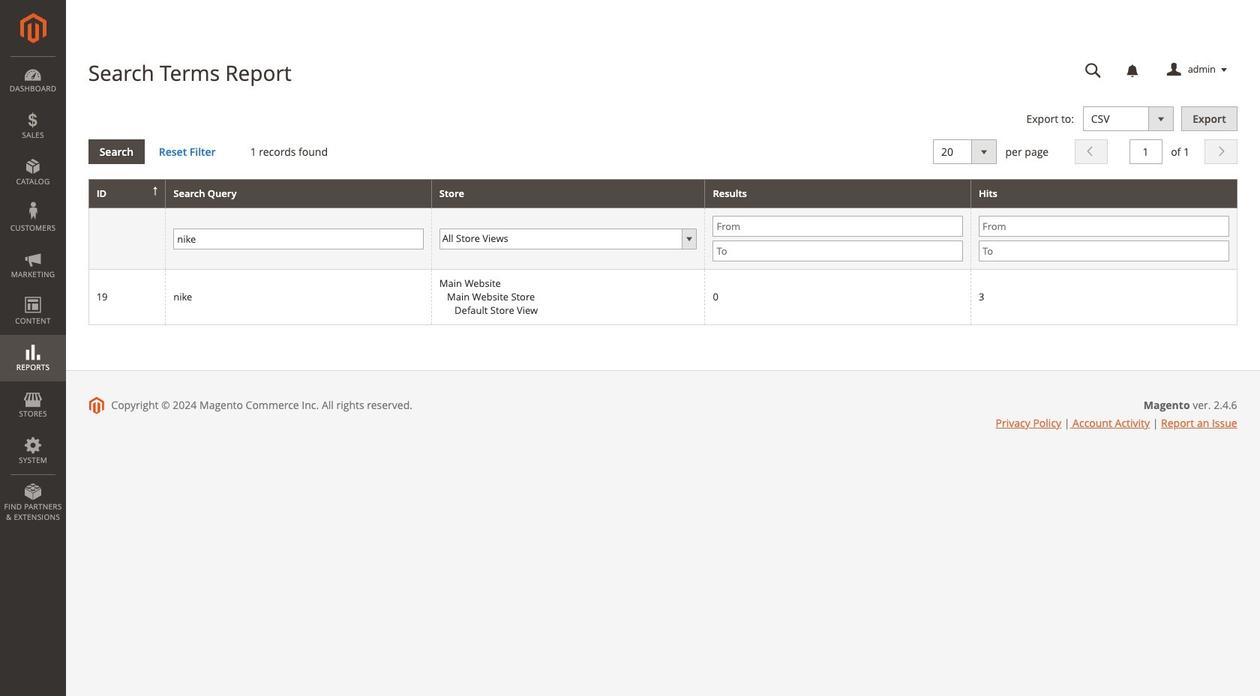 Task type: locate. For each thing, give the bounding box(es) containing it.
0 horizontal spatial to text field
[[713, 241, 963, 262]]

1 horizontal spatial to text field
[[979, 241, 1229, 262]]

to text field down from text field
[[979, 241, 1229, 262]]

menu bar
[[0, 56, 66, 531]]

to text field for from text field
[[979, 241, 1229, 262]]

From text field
[[713, 216, 963, 237]]

1 to text field from the left
[[713, 241, 963, 262]]

to text field down from text box
[[713, 241, 963, 262]]

None text field
[[1129, 139, 1162, 164]]

To text field
[[713, 241, 963, 262], [979, 241, 1229, 262]]

to text field for from text box
[[713, 241, 963, 262]]

2 to text field from the left
[[979, 241, 1229, 262]]

magento admin panel image
[[20, 13, 46, 44]]

None text field
[[1075, 57, 1112, 83], [173, 229, 424, 250], [1075, 57, 1112, 83], [173, 229, 424, 250]]



Task type: describe. For each thing, give the bounding box(es) containing it.
From text field
[[979, 216, 1229, 237]]



